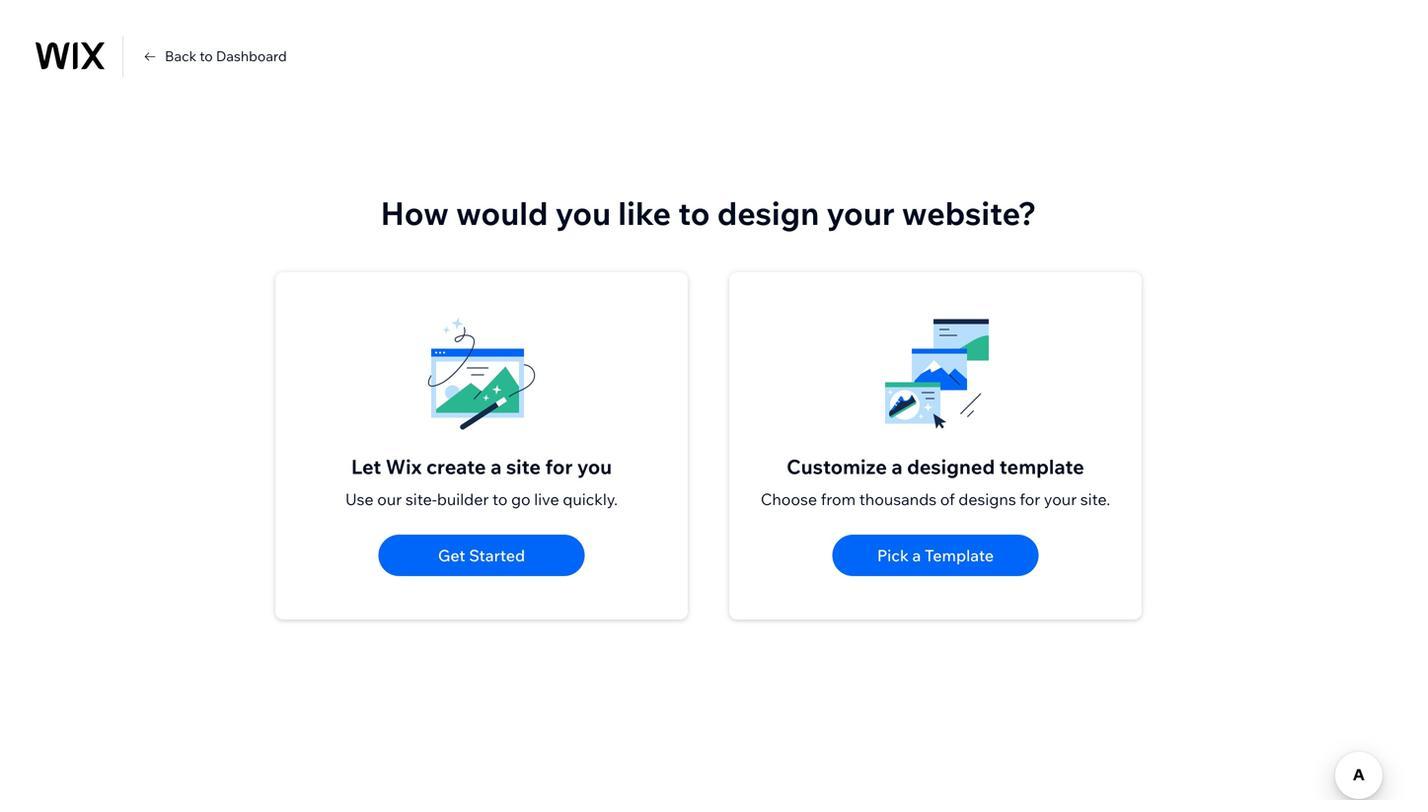 Task type: vqa. For each thing, say whether or not it's contained in the screenshot.
Journalist Portfolio
no



Task type: describe. For each thing, give the bounding box(es) containing it.
pick
[[877, 546, 909, 565]]

choose from thousands of designs for your site.
[[761, 489, 1110, 509]]

site-
[[405, 489, 437, 509]]

designs
[[958, 489, 1016, 509]]

like
[[618, 193, 671, 233]]

to for how would you like to design your website?
[[678, 193, 710, 233]]

design
[[717, 193, 819, 233]]

a for customize
[[891, 454, 903, 479]]

dashboard
[[216, 47, 287, 65]]

get
[[438, 546, 465, 565]]

get started button
[[378, 535, 585, 576]]

how would you like to design your website?
[[381, 193, 1037, 233]]

thousands
[[859, 489, 937, 509]]

your for site.
[[1044, 489, 1077, 509]]

from
[[821, 489, 856, 509]]

to for use our site-builder to go live quickly.
[[492, 489, 508, 509]]

1 vertical spatial you
[[577, 454, 612, 479]]

to inside 'button'
[[200, 47, 213, 65]]

template
[[925, 546, 994, 565]]

builder
[[437, 489, 489, 509]]

site.
[[1080, 489, 1110, 509]]

quickly.
[[563, 489, 618, 509]]

get started
[[438, 546, 525, 565]]

of
[[940, 489, 955, 509]]

designed
[[907, 454, 995, 479]]

pick a template button
[[832, 535, 1039, 576]]

0 horizontal spatial a
[[490, 454, 502, 479]]

template
[[999, 454, 1084, 479]]



Task type: locate. For each thing, give the bounding box(es) containing it.
0 vertical spatial to
[[200, 47, 213, 65]]

1 vertical spatial for
[[1020, 489, 1040, 509]]

to left go
[[492, 489, 508, 509]]

let wix create a site for you
[[351, 454, 612, 479]]

create
[[426, 454, 486, 479]]

a inside button
[[912, 546, 921, 565]]

live
[[534, 489, 559, 509]]

site
[[506, 454, 541, 479]]

you
[[555, 193, 611, 233], [577, 454, 612, 479]]

2 horizontal spatial a
[[912, 546, 921, 565]]

back to dashboard
[[165, 47, 287, 65]]

1 horizontal spatial for
[[1020, 489, 1040, 509]]

0 vertical spatial your
[[826, 193, 895, 233]]

choose
[[761, 489, 817, 509]]

our
[[377, 489, 402, 509]]

go
[[511, 489, 531, 509]]

2 vertical spatial to
[[492, 489, 508, 509]]

started
[[469, 546, 525, 565]]

customize a designed template
[[787, 454, 1084, 479]]

2 horizontal spatial to
[[678, 193, 710, 233]]

how
[[381, 193, 449, 233]]

pick a template
[[877, 546, 994, 565]]

a right pick
[[912, 546, 921, 565]]

1 vertical spatial to
[[678, 193, 710, 233]]

back
[[165, 47, 197, 65]]

0 horizontal spatial your
[[826, 193, 895, 233]]

you up quickly.
[[577, 454, 612, 479]]

customize
[[787, 454, 887, 479]]

your left site.
[[1044, 489, 1077, 509]]

for for site
[[545, 454, 573, 479]]

for
[[545, 454, 573, 479], [1020, 489, 1040, 509]]

for up live
[[545, 454, 573, 479]]

use our site-builder to go live quickly.
[[345, 489, 618, 509]]

website?
[[902, 193, 1037, 233]]

would
[[456, 193, 548, 233]]

1 horizontal spatial your
[[1044, 489, 1077, 509]]

0 vertical spatial for
[[545, 454, 573, 479]]

0 horizontal spatial to
[[200, 47, 213, 65]]

for down template
[[1020, 489, 1040, 509]]

back to dashboard button
[[141, 47, 287, 65]]

0 vertical spatial you
[[555, 193, 611, 233]]

to right like
[[678, 193, 710, 233]]

to
[[200, 47, 213, 65], [678, 193, 710, 233], [492, 489, 508, 509]]

a
[[490, 454, 502, 479], [891, 454, 903, 479], [912, 546, 921, 565]]

a left site
[[490, 454, 502, 479]]

1 horizontal spatial a
[[891, 454, 903, 479]]

a for pick
[[912, 546, 921, 565]]

a up thousands
[[891, 454, 903, 479]]

1 horizontal spatial to
[[492, 489, 508, 509]]

you left like
[[555, 193, 611, 233]]

use
[[345, 489, 374, 509]]

your
[[826, 193, 895, 233], [1044, 489, 1077, 509]]

1 vertical spatial your
[[1044, 489, 1077, 509]]

0 horizontal spatial for
[[545, 454, 573, 479]]

your right "design" on the right top of the page
[[826, 193, 895, 233]]

your for website?
[[826, 193, 895, 233]]

let
[[351, 454, 381, 479]]

for for designs
[[1020, 489, 1040, 509]]

to right back on the left top
[[200, 47, 213, 65]]

wix
[[386, 454, 422, 479]]



